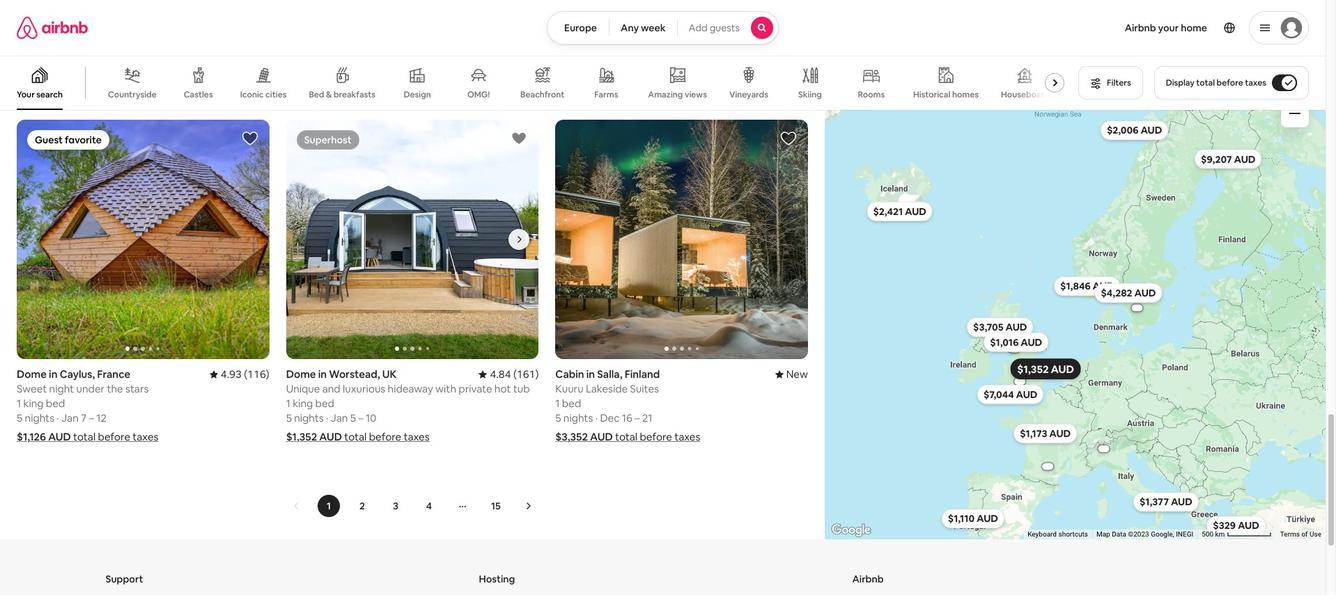Task type: vqa. For each thing, say whether or not it's contained in the screenshot.
same
no



Task type: locate. For each thing, give the bounding box(es) containing it.
1 vertical spatial 4
[[620, 58, 626, 72]]

italy
[[692, 14, 714, 28]]

2 dome from the left
[[286, 368, 316, 381]]

$3,705 aud up $1,016 aud
[[973, 321, 1027, 334]]

· down night
[[57, 412, 59, 425]]

dome inside dome in caylus, france sweet night under the stars 1 king bed 5 nights · jan 7 – 12 $1,126 aud total before taxes
[[17, 368, 47, 381]]

group for dome in caylus, france sweet night under the stars 1 king bed 5 nights · jan 7 – 12 $1,126 aud total before taxes
[[17, 120, 270, 360]]

1 inside cabin in salla, finland kuuru lakeside suites 1 bed 5 nights · dec 16 – 21 $3,352 aud total before taxes
[[556, 397, 560, 411]]

0 vertical spatial $3,705 aud
[[78, 77, 135, 90]]

1 beds from the left
[[25, 44, 49, 57]]

zoom in image
[[1290, 80, 1301, 91]]

0 vertical spatial 3
[[17, 44, 23, 57]]

0 horizontal spatial bed
[[46, 397, 65, 411]]

1 dome from the left
[[17, 368, 47, 381]]

3
[[17, 44, 23, 57], [393, 501, 399, 513]]

in inside dome in worstead, uk unique and luxurious hideaway with private hot tub 1 king bed 5 nights · jan 5 – 10 $1,352 aud total before taxes
[[318, 368, 327, 381]]

0 horizontal spatial 21
[[350, 58, 361, 72]]

taxes
[[196, 77, 222, 90], [405, 77, 431, 90], [673, 77, 699, 90], [1246, 77, 1267, 89], [133, 431, 159, 444], [404, 431, 430, 444], [675, 431, 701, 444]]

iconic
[[240, 89, 264, 100]]

· inside dome in worstead, uk unique and luxurious hideaway with private hot tub 1 king bed 5 nights · jan 5 – 10 $1,352 aud total before taxes
[[326, 412, 329, 425]]

7 inside the 3 beds 5 nights · jan 7 – 12 $4,046 aud $3,705 aud total before taxes
[[81, 58, 87, 72]]

farms
[[595, 89, 619, 100]]

$4,282 aud button
[[1095, 283, 1163, 303]]

nights down del on the left of the page
[[564, 58, 593, 72]]

before down the
[[98, 431, 130, 444]]

in down cisternino,
[[627, 29, 635, 42]]

inegi
[[1177, 531, 1194, 539]]

in
[[586, 14, 594, 28], [627, 29, 635, 42], [49, 368, 58, 381], [318, 368, 327, 381], [587, 368, 595, 381]]

1 vertical spatial 12
[[96, 412, 107, 425]]

0 horizontal spatial 10
[[286, 44, 297, 57]]

bed inside dome in worstead, uk unique and luxurious hideaway with private hot tub 1 king bed 5 nights · jan 5 – 10 $1,352 aud total before taxes
[[315, 397, 335, 411]]

beds inside the 3 beds 5 nights · jan 7 – 12 $4,046 aud $3,705 aud total before taxes
[[25, 44, 49, 57]]

design
[[404, 89, 431, 100]]

in for taxes
[[49, 368, 58, 381]]

1 horizontal spatial beds
[[299, 44, 323, 57]]

1 12 from the top
[[96, 58, 107, 72]]

taxes inside cabin in salla, finland kuuru lakeside suites 1 bed 5 nights · dec 16 – 21 $3,352 aud total before taxes
[[675, 431, 701, 444]]

5 up cities
[[286, 58, 292, 72]]

$3,352 aud
[[556, 431, 613, 444]]

in inside cabin in salla, finland kuuru lakeside suites 1 bed 5 nights · dec 16 – 21 $3,352 aud total before taxes
[[587, 368, 595, 381]]

12 inside the 3 beds 5 nights · jan 7 – 12 $4,046 aud $3,705 aud total before taxes
[[96, 58, 107, 72]]

0 vertical spatial trullo
[[556, 14, 583, 28]]

nights up the '$3,352 aud'
[[564, 412, 593, 425]]

$1,110 aud
[[948, 513, 998, 526]]

1 horizontal spatial airbnb
[[1125, 22, 1157, 34]]

4.77
[[760, 14, 781, 28]]

airbnb
[[1125, 22, 1157, 34], [853, 574, 884, 586]]

airbnb your home link
[[1117, 13, 1216, 43]]

12
[[96, 58, 107, 72], [96, 412, 107, 425]]

1 horizontal spatial bed
[[315, 397, 335, 411]]

1 vertical spatial airbnb
[[853, 574, 884, 586]]

nights
[[25, 58, 54, 72], [294, 58, 324, 72], [564, 58, 593, 72], [25, 412, 54, 425], [294, 412, 324, 425], [564, 412, 593, 425]]

1 vertical spatial trullo
[[556, 29, 582, 42]]

nights inside the trullo in cisternino, brindisi, italy trullo del 1800 in valle d 'itria 4 beds 5 nights · jan 4 – 9 $1,377 aud total before taxes
[[564, 58, 593, 72]]

· down del on the left of the page
[[596, 58, 598, 72]]

$3,705 aud right the search
[[78, 77, 135, 90]]

before down luxurious
[[369, 431, 402, 444]]

keyboard shortcuts button
[[1028, 531, 1089, 540]]

0 vertical spatial $1,126 aud
[[17, 431, 71, 444]]

$1,377 aud inside $1,377 aud button
[[1140, 496, 1193, 509]]

9
[[636, 58, 642, 72]]

valle
[[638, 29, 660, 42]]

· up &
[[326, 58, 329, 72]]

0 horizontal spatial $1,126 aud
[[17, 431, 71, 444]]

1 horizontal spatial 10
[[366, 412, 377, 425]]

1 vertical spatial $1,352 aud
[[286, 431, 342, 444]]

in inside dome in caylus, france sweet night under the stars 1 king bed 5 nights · jan 7 – 12 $1,126 aud total before taxes
[[49, 368, 58, 381]]

2 link
[[351, 496, 374, 518]]

before right the 'countryside'
[[162, 77, 194, 90]]

$1,352 aud down $1,016 aud button
[[1017, 363, 1074, 376]]

nights up bed at the left of the page
[[294, 58, 324, 72]]

2
[[360, 501, 365, 513]]

1 horizontal spatial 3
[[393, 501, 399, 513]]

bed down kuuru
[[562, 397, 582, 411]]

3 beds 5 nights · jan 7 – 12 $4,046 aud $3,705 aud total before taxes
[[17, 44, 222, 90]]

10 beds 5 nights · jan 21 – 26 $7,044 aud total before taxes
[[286, 44, 431, 90]]

add to wishlist: cabin in salla, finland image
[[781, 130, 797, 147]]

$1,377 aud
[[556, 77, 612, 90], [1140, 496, 1193, 509]]

0 horizontal spatial king
[[23, 397, 44, 411]]

nights up the $4,046 aud
[[25, 58, 54, 72]]

1 vertical spatial $3,705 aud
[[973, 321, 1027, 334]]

1 horizontal spatial $1,126 aud
[[1038, 465, 1058, 469]]

jan
[[61, 58, 79, 72], [331, 58, 348, 72], [601, 58, 618, 72], [61, 412, 79, 425], [331, 412, 348, 425]]

1 horizontal spatial 21
[[643, 412, 653, 425]]

$3,705 aud inside button
[[973, 321, 1027, 334]]

1 horizontal spatial dome
[[286, 368, 316, 381]]

google image
[[829, 522, 875, 540]]

2 12 from the top
[[96, 412, 107, 425]]

nights down unique
[[294, 412, 324, 425]]

km
[[1216, 531, 1226, 539]]

king down sweet in the left bottom of the page
[[23, 397, 44, 411]]

0 vertical spatial 21
[[350, 58, 361, 72]]

airbnb down 'google' "image"
[[853, 574, 884, 586]]

total left castles
[[137, 77, 159, 90]]

0 horizontal spatial beds
[[25, 44, 49, 57]]

before down suites
[[640, 431, 673, 444]]

10
[[286, 44, 297, 57], [366, 412, 377, 425]]

beds down del on the left of the page
[[564, 44, 588, 57]]

0 horizontal spatial 3
[[17, 44, 23, 57]]

dec
[[601, 412, 620, 425]]

beds up bed at the left of the page
[[299, 44, 323, 57]]

26
[[370, 58, 382, 72]]

dome
[[17, 368, 47, 381], [286, 368, 316, 381]]

beds up the $4,046 aud
[[25, 44, 49, 57]]

0 horizontal spatial 4
[[426, 501, 432, 513]]

in left salla, in the bottom of the page
[[587, 368, 595, 381]]

1 vertical spatial 3
[[393, 501, 399, 513]]

4 up beachfront
[[556, 44, 562, 57]]

profile element
[[796, 0, 1310, 56]]

1 vertical spatial 7
[[81, 412, 87, 425]]

$7,044 aud inside button
[[984, 389, 1038, 401]]

total right &
[[346, 77, 368, 90]]

2 horizontal spatial 4
[[620, 58, 626, 72]]

– inside 10 beds 5 nights · jan 21 – 26 $7,044 aud total before taxes
[[363, 58, 368, 72]]

1 horizontal spatial $1,377 aud
[[1140, 496, 1193, 509]]

1 vertical spatial 21
[[643, 412, 653, 425]]

15 link
[[485, 496, 507, 518]]

21 right 16
[[643, 412, 653, 425]]

$7,044 aud inside 10 beds 5 nights · jan 21 – 26 $7,044 aud total before taxes
[[286, 77, 343, 90]]

previous image
[[293, 503, 301, 511]]

5 inside cabin in salla, finland kuuru lakeside suites 1 bed 5 nights · dec 16 – 21 $3,352 aud total before taxes
[[556, 412, 562, 425]]

$1,126 aud down $1,173 aud 'button'
[[1038, 465, 1058, 469]]

home
[[1182, 22, 1208, 34]]

3 right 2 link
[[393, 501, 399, 513]]

–
[[89, 58, 94, 72], [363, 58, 368, 72], [628, 58, 634, 72], [89, 412, 94, 425], [358, 412, 364, 425], [635, 412, 640, 425]]

10 down luxurious
[[366, 412, 377, 425]]

4.93 (116)
[[221, 368, 270, 381]]

nights inside dome in caylus, france sweet night under the stars 1 king bed 5 nights · jan 7 – 12 $1,126 aud total before taxes
[[25, 412, 54, 425]]

beds inside 10 beds 5 nights · jan 21 – 26 $7,044 aud total before taxes
[[299, 44, 323, 57]]

nights inside the 3 beds 5 nights · jan 7 – 12 $4,046 aud $3,705 aud total before taxes
[[25, 58, 54, 72]]

in up del on the left of the page
[[586, 14, 594, 28]]

$1,126 aud inside button
[[1038, 465, 1058, 469]]

week
[[641, 22, 666, 34]]

1 horizontal spatial king
[[293, 397, 313, 411]]

None search field
[[547, 11, 779, 45]]

group
[[0, 56, 1071, 110], [17, 120, 270, 360], [286, 120, 539, 360], [556, 120, 809, 360]]

$3,705 aud
[[78, 77, 135, 90], [973, 321, 1027, 334]]

3 link
[[385, 496, 407, 518]]

1 horizontal spatial $1,352 aud
[[1017, 363, 1074, 376]]

in up and
[[318, 368, 327, 381]]

before down 26
[[370, 77, 403, 90]]

bed inside cabin in salla, finland kuuru lakeside suites 1 bed 5 nights · dec 16 – 21 $3,352 aud total before taxes
[[562, 397, 582, 411]]

bed inside dome in caylus, france sweet night under the stars 1 king bed 5 nights · jan 7 – 12 $1,126 aud total before taxes
[[46, 397, 65, 411]]

1 vertical spatial $7,044 aud
[[984, 389, 1038, 401]]

jan up 'bed & breakfasts'
[[331, 58, 348, 72]]

cisternino,
[[596, 14, 650, 28]]

7
[[81, 58, 87, 72], [81, 412, 87, 425]]

1 down kuuru
[[556, 397, 560, 411]]

brindisi,
[[652, 14, 690, 28]]

1 down sweet in the left bottom of the page
[[17, 397, 21, 411]]

$1,126 aud down sweet in the left bottom of the page
[[17, 431, 71, 444]]

1 vertical spatial 10
[[366, 412, 377, 425]]

0 vertical spatial $7,044 aud
[[286, 77, 343, 90]]

caylus,
[[60, 368, 95, 381]]

0 vertical spatial 4
[[556, 44, 562, 57]]

0 vertical spatial $1,377 aud
[[556, 77, 612, 90]]

total
[[137, 77, 159, 90], [346, 77, 368, 90], [614, 77, 636, 90], [1197, 77, 1216, 89], [73, 431, 96, 444], [344, 431, 367, 444], [615, 431, 638, 444]]

$2,421 aud button
[[867, 202, 933, 221]]

3 beds from the left
[[564, 44, 588, 57]]

· up the $4,046 aud
[[57, 58, 59, 72]]

terms of use
[[1281, 531, 1322, 539]]

beds
[[25, 44, 49, 57], [299, 44, 323, 57], [564, 44, 588, 57]]

7 inside dome in caylus, france sweet night under the stars 1 king bed 5 nights · jan 7 – 12 $1,126 aud total before taxes
[[81, 412, 87, 425]]

$1,126 aud
[[17, 431, 71, 444], [1038, 465, 1058, 469]]

$1,377 aud down del on the left of the page
[[556, 77, 612, 90]]

bed down night
[[46, 397, 65, 411]]

trullo left cisternino,
[[556, 14, 583, 28]]

cabin
[[556, 368, 585, 381]]

1 vertical spatial $1,126 aud
[[1038, 465, 1058, 469]]

3 inside the 3 beds 5 nights · jan 7 – 12 $4,046 aud $3,705 aud total before taxes
[[17, 44, 23, 57]]

king inside dome in worstead, uk unique and luxurious hideaway with private hot tub 1 king bed 5 nights · jan 5 – 10 $1,352 aud total before taxes
[[293, 397, 313, 411]]

taxes inside the 3 beds 5 nights · jan 7 – 12 $4,046 aud $3,705 aud total before taxes
[[196, 77, 222, 90]]

group for dome in worstead, uk unique and luxurious hideaway with private hot tub 1 king bed 5 nights · jan 5 – 10 $1,352 aud total before taxes
[[286, 120, 539, 360]]

airbnb for airbnb
[[853, 574, 884, 586]]

4 left 9
[[620, 58, 626, 72]]

total inside cabin in salla, finland kuuru lakeside suites 1 bed 5 nights · dec 16 – 21 $3,352 aud total before taxes
[[615, 431, 638, 444]]

10 inside dome in worstead, uk unique and luxurious hideaway with private hot tub 1 king bed 5 nights · jan 5 – 10 $1,352 aud total before taxes
[[366, 412, 377, 425]]

jan inside the trullo in cisternino, brindisi, italy trullo del 1800 in valle d 'itria 4 beds 5 nights · jan 4 – 9 $1,377 aud total before taxes
[[601, 58, 618, 72]]

before inside cabin in salla, finland kuuru lakeside suites 1 bed 5 nights · dec 16 – 21 $3,352 aud total before taxes
[[640, 431, 673, 444]]

new place to stay image
[[776, 368, 809, 381]]

taxes inside the trullo in cisternino, brindisi, italy trullo del 1800 in valle d 'itria 4 beds 5 nights · jan 4 – 9 $1,377 aud total before taxes
[[673, 77, 699, 90]]

dome up unique
[[286, 368, 316, 381]]

$2,006 aud
[[1107, 124, 1163, 137]]

your search
[[17, 89, 63, 100]]

taxes inside dome in caylus, france sweet night under the stars 1 king bed 5 nights · jan 7 – 12 $1,126 aud total before taxes
[[133, 431, 159, 444]]

add to wishlist: dome in worstead, uk image
[[511, 130, 528, 147]]

king inside dome in caylus, france sweet night under the stars 1 king bed 5 nights · jan 7 – 12 $1,126 aud total before taxes
[[23, 397, 44, 411]]

filters
[[1108, 77, 1132, 89]]

shortcuts
[[1059, 531, 1089, 539]]

2 beds from the left
[[299, 44, 323, 57]]

total down luxurious
[[344, 431, 367, 444]]

0 horizontal spatial $7,044 aud
[[286, 77, 343, 90]]

$2,197 aud
[[1094, 447, 1115, 451]]

1 inside dome in caylus, france sweet night under the stars 1 king bed 5 nights · jan 7 – 12 $1,126 aud total before taxes
[[17, 397, 21, 411]]

jan down and
[[331, 412, 348, 425]]

1 horizontal spatial $7,044 aud
[[984, 389, 1038, 401]]

1 vertical spatial $1,377 aud
[[1140, 496, 1193, 509]]

$1,846 aud button
[[1054, 277, 1121, 296]]

5 down sweet in the left bottom of the page
[[17, 412, 22, 425]]

total down under
[[73, 431, 96, 444]]

king
[[23, 397, 44, 411], [293, 397, 313, 411]]

airbnb for airbnb your home
[[1125, 22, 1157, 34]]

0 horizontal spatial $3,705 aud
[[78, 77, 135, 90]]

1 horizontal spatial 4
[[556, 44, 562, 57]]

add guests
[[689, 22, 740, 34]]

trullo left del on the left of the page
[[556, 29, 582, 42]]

king down unique
[[293, 397, 313, 411]]

10 up cities
[[286, 44, 297, 57]]

airbnb inside airbnb your home link
[[1125, 22, 1157, 34]]

·
[[57, 58, 59, 72], [326, 58, 329, 72], [596, 58, 598, 72], [57, 412, 59, 425], [326, 412, 329, 425], [596, 412, 598, 425]]

1 down unique
[[286, 397, 291, 411]]

$1,110 aud button
[[942, 510, 1005, 529]]

$1,352 aud down unique
[[286, 431, 342, 444]]

airbnb left your on the right top
[[1125, 22, 1157, 34]]

3 up the $4,046 aud
[[17, 44, 23, 57]]

0 vertical spatial airbnb
[[1125, 22, 1157, 34]]

1 bed from the left
[[46, 397, 65, 411]]

· down and
[[326, 412, 329, 425]]

5 down kuuru
[[556, 412, 562, 425]]

0 vertical spatial 10
[[286, 44, 297, 57]]

$1,352 aud inside dome in worstead, uk unique and luxurious hideaway with private hot tub 1 king bed 5 nights · jan 5 – 10 $1,352 aud total before taxes
[[286, 431, 342, 444]]

0 horizontal spatial dome
[[17, 368, 47, 381]]

4.93 out of 5 average rating,  116 reviews image
[[210, 368, 270, 381]]

1 horizontal spatial $3,705 aud
[[973, 321, 1027, 334]]

0 horizontal spatial $1,377 aud
[[556, 77, 612, 90]]

4 right the 3 link
[[426, 501, 432, 513]]

before inside 10 beds 5 nights · jan 21 – 26 $7,044 aud total before taxes
[[370, 77, 403, 90]]

before down 9
[[639, 77, 671, 90]]

$1,352 aud button
[[1011, 359, 1081, 380]]

0 horizontal spatial $1,352 aud
[[286, 431, 342, 444]]

$1,173 aud button
[[1014, 424, 1077, 444]]

dome inside dome in worstead, uk unique and luxurious hideaway with private hot tub 1 king bed 5 nights · jan 5 – 10 $1,352 aud total before taxes
[[286, 368, 316, 381]]

0 vertical spatial 12
[[96, 58, 107, 72]]

21 left 26
[[350, 58, 361, 72]]

3 bed from the left
[[562, 397, 582, 411]]

bed
[[309, 89, 324, 100]]

· left dec
[[596, 412, 598, 425]]

5 up 'your'
[[17, 58, 22, 72]]

1 king from the left
[[23, 397, 44, 411]]

4
[[556, 44, 562, 57], [620, 58, 626, 72], [426, 501, 432, 513]]

nights down sweet in the left bottom of the page
[[25, 412, 54, 425]]

2 king from the left
[[293, 397, 313, 411]]

5 down unique
[[286, 412, 292, 425]]

before inside the 3 beds 5 nights · jan 7 – 12 $4,046 aud $3,705 aud total before taxes
[[162, 77, 194, 90]]

2 bed from the left
[[315, 397, 335, 411]]

$9,207 aud button
[[1195, 149, 1262, 169]]

$1,377 aud up google,
[[1140, 496, 1193, 509]]

1
[[17, 397, 21, 411], [286, 397, 291, 411], [556, 397, 560, 411], [327, 501, 331, 513]]

3 inside the 3 link
[[393, 501, 399, 513]]

1 7 from the top
[[81, 58, 87, 72]]

taxes inside dome in worstead, uk unique and luxurious hideaway with private hot tub 1 king bed 5 nights · jan 5 – 10 $1,352 aud total before taxes
[[404, 431, 430, 444]]

cities
[[266, 89, 287, 100]]

zoom out image
[[1290, 108, 1301, 119]]

dome up sweet in the left bottom of the page
[[17, 368, 47, 381]]

0 vertical spatial $1,352 aud
[[1017, 363, 1074, 376]]

– inside the trullo in cisternino, brindisi, italy trullo del 1800 in valle d 'itria 4 beds 5 nights · jan 4 – 9 $1,377 aud total before taxes
[[628, 58, 634, 72]]

countryside
[[108, 89, 157, 100]]

bed down and
[[315, 397, 335, 411]]

2 horizontal spatial bed
[[562, 397, 582, 411]]

vineyards
[[730, 89, 769, 100]]

hosting
[[479, 574, 515, 586]]

$3,705 aud button
[[967, 318, 1034, 337]]

$642 aud
[[1128, 306, 1147, 310]]

search
[[36, 89, 63, 100]]

jan down night
[[61, 412, 79, 425]]

use
[[1310, 531, 1322, 539]]

5 up beachfront
[[556, 58, 562, 72]]

before right display
[[1217, 77, 1244, 89]]

$1,126 aud inside dome in caylus, france sweet night under the stars 1 king bed 5 nights · jan 7 – 12 $1,126 aud total before taxes
[[17, 431, 71, 444]]

2 horizontal spatial beds
[[564, 44, 588, 57]]

in for total
[[586, 14, 594, 28]]

total down 16
[[615, 431, 638, 444]]

in up night
[[49, 368, 58, 381]]

jan up the $4,046 aud
[[61, 58, 79, 72]]

2 7 from the top
[[81, 412, 87, 425]]

europe button
[[547, 11, 610, 45]]

0 horizontal spatial airbnb
[[853, 574, 884, 586]]

21 inside cabin in salla, finland kuuru lakeside suites 1 bed 5 nights · dec 16 – 21 $3,352 aud total before taxes
[[643, 412, 653, 425]]

$1,352 aud inside '$1,352 aud' button
[[1017, 363, 1074, 376]]

jan down 1800 at the top
[[601, 58, 618, 72]]

0 vertical spatial 7
[[81, 58, 87, 72]]

total down 9
[[614, 77, 636, 90]]

next image
[[524, 503, 533, 511]]



Task type: describe. For each thing, give the bounding box(es) containing it.
amazing views
[[648, 89, 707, 100]]

– inside dome in worstead, uk unique and luxurious hideaway with private hot tub 1 king bed 5 nights · jan 5 – 10 $1,352 aud total before taxes
[[358, 412, 364, 425]]

dome in caylus, france sweet night under the stars 1 king bed 5 nights · jan 7 – 12 $1,126 aud total before taxes
[[17, 368, 159, 444]]

any
[[621, 22, 639, 34]]

$329 aud
[[1213, 520, 1260, 533]]

any week button
[[609, 11, 678, 45]]

historical
[[914, 89, 951, 100]]

$4,046 aud
[[17, 77, 75, 90]]

skiing
[[799, 89, 822, 100]]

total inside dome in caylus, france sweet night under the stars 1 king bed 5 nights · jan 7 – 12 $1,126 aud total before taxes
[[73, 431, 96, 444]]

lakeside
[[586, 383, 628, 396]]

$1,173 aud
[[1020, 428, 1071, 440]]

d
[[663, 29, 669, 42]]

hideaway
[[388, 383, 433, 396]]

taxes inside 10 beds 5 nights · jan 21 – 26 $7,044 aud total before taxes
[[405, 77, 431, 90]]

4 link
[[418, 496, 441, 518]]

beds for 10
[[299, 44, 323, 57]]

4.77 out of 5 average rating,  437 reviews image
[[749, 14, 809, 28]]

$2,006 aud button
[[1101, 121, 1169, 140]]

add to wishlist: dome in caylus, france image
[[242, 130, 258, 147]]

$2,197 aud button
[[1090, 439, 1118, 459]]

sweet
[[17, 383, 47, 396]]

before inside dome in caylus, france sweet night under the stars 1 king bed 5 nights · jan 7 – 12 $1,126 aud total before taxes
[[98, 431, 130, 444]]

· inside the 3 beds 5 nights · jan 7 – 12 $4,046 aud $3,705 aud total before taxes
[[57, 58, 59, 72]]

airbnb your home
[[1125, 22, 1208, 34]]

$2,421 aud
[[873, 205, 927, 218]]

jan inside dome in caylus, france sweet night under the stars 1 king bed 5 nights · jan 7 – 12 $1,126 aud total before taxes
[[61, 412, 79, 425]]

2 trullo from the top
[[556, 29, 582, 42]]

none search field containing europe
[[547, 11, 779, 45]]

$4,282 aud
[[1101, 287, 1156, 300]]

5 inside 10 beds 5 nights · jan 21 – 26 $7,044 aud total before taxes
[[286, 58, 292, 72]]

google map
showing 23 stays. region
[[825, 55, 1326, 540]]

4.84 (161)
[[490, 368, 539, 381]]

$1,846 aud
[[1061, 280, 1115, 293]]

$329 aud button
[[1207, 517, 1266, 536]]

luxurious
[[343, 383, 386, 396]]

1 trullo from the top
[[556, 14, 583, 28]]

trullo in cisternino, brindisi, italy trullo del 1800 in valle d 'itria 4 beds 5 nights · jan 4 – 9 $1,377 aud total before taxes
[[556, 14, 714, 90]]

google,
[[1152, 531, 1175, 539]]

$1,377 aud button
[[1134, 493, 1199, 512]]

private
[[459, 383, 493, 396]]

breakfasts
[[334, 89, 376, 100]]

jan inside 10 beds 5 nights · jan 21 – 26 $7,044 aud total before taxes
[[331, 58, 348, 72]]

&
[[326, 89, 332, 100]]

with
[[436, 383, 457, 396]]

$642 aud button
[[1124, 298, 1151, 318]]

guests
[[710, 22, 740, 34]]

total inside the trullo in cisternino, brindisi, italy trullo del 1800 in valle d 'itria 4 beds 5 nights · jan 4 – 9 $1,377 aud total before taxes
[[614, 77, 636, 90]]

group containing iconic cities
[[0, 56, 1071, 110]]

5 inside the 3 beds 5 nights · jan 7 – 12 $4,046 aud $3,705 aud total before taxes
[[17, 58, 22, 72]]

5 down luxurious
[[350, 412, 356, 425]]

worstead,
[[329, 368, 380, 381]]

your
[[1159, 22, 1180, 34]]

support
[[106, 574, 143, 586]]

500 km button
[[1198, 531, 1277, 540]]

1 right previous icon
[[327, 501, 331, 513]]

dome in worstead, uk unique and luxurious hideaway with private hot tub 1 king bed 5 nights · jan 5 – 10 $1,352 aud total before taxes
[[286, 368, 530, 444]]

new
[[787, 368, 809, 381]]

cabin in salla, finland kuuru lakeside suites 1 bed 5 nights · dec 16 – 21 $3,352 aud total before taxes
[[556, 368, 701, 444]]

· inside the trullo in cisternino, brindisi, italy trullo del 1800 in valle d 'itria 4 beds 5 nights · jan 4 – 9 $1,377 aud total before taxes
[[596, 58, 598, 72]]

4.77 (437)
[[760, 14, 809, 28]]

(161)
[[514, 368, 539, 381]]

any week
[[621, 22, 666, 34]]

before inside the trullo in cisternino, brindisi, italy trullo del 1800 in valle d 'itria 4 beds 5 nights · jan 4 – 9 $1,377 aud total before taxes
[[639, 77, 671, 90]]

kuuru
[[556, 383, 584, 396]]

nights inside dome in worstead, uk unique and luxurious hideaway with private hot tub 1 king bed 5 nights · jan 5 – 10 $1,352 aud total before taxes
[[294, 412, 324, 425]]

total right display
[[1197, 77, 1216, 89]]

total inside 10 beds 5 nights · jan 21 – 26 $7,044 aud total before taxes
[[346, 77, 368, 90]]

10 inside 10 beds 5 nights · jan 21 – 26 $7,044 aud total before taxes
[[286, 44, 297, 57]]

12 inside dome in caylus, france sweet night under the stars 1 king bed 5 nights · jan 7 – 12 $1,126 aud total before taxes
[[96, 412, 107, 425]]

$1,377 aud inside the trullo in cisternino, brindisi, italy trullo del 1800 in valle d 'itria 4 beds 5 nights · jan 4 – 9 $1,377 aud total before taxes
[[556, 77, 612, 90]]

'itria
[[671, 29, 692, 42]]

del
[[585, 29, 599, 42]]

europe
[[565, 22, 597, 34]]

filters button
[[1079, 66, 1144, 100]]

· inside dome in caylus, france sweet night under the stars 1 king bed 5 nights · jan 7 – 12 $1,126 aud total before taxes
[[57, 412, 59, 425]]

the
[[107, 383, 123, 396]]

dome for dome in caylus, france sweet night under the stars 1 king bed 5 nights · jan 7 – 12 $1,126 aud total before taxes
[[17, 368, 47, 381]]

4.84 out of 5 average rating,  161 reviews image
[[479, 368, 539, 381]]

houseboats
[[1002, 89, 1049, 100]]

total inside dome in worstead, uk unique and luxurious hideaway with private hot tub 1 king bed 5 nights · jan 5 – 10 $1,352 aud total before taxes
[[344, 431, 367, 444]]

uk
[[383, 368, 397, 381]]

– inside dome in caylus, france sweet night under the stars 1 king bed 5 nights · jan 7 – 12 $1,126 aud total before taxes
[[89, 412, 94, 425]]

add
[[689, 22, 708, 34]]

in for $1,352 aud
[[318, 368, 327, 381]]

map
[[1097, 531, 1111, 539]]

3 for 3
[[393, 501, 399, 513]]

5 inside dome in caylus, france sweet night under the stars 1 king bed 5 nights · jan 7 – 12 $1,126 aud total before taxes
[[17, 412, 22, 425]]

france
[[97, 368, 131, 381]]

(437)
[[783, 14, 809, 28]]

$7,044 aud button
[[978, 385, 1044, 405]]

nights inside cabin in salla, finland kuuru lakeside suites 1 bed 5 nights · dec 16 – 21 $3,352 aud total before taxes
[[564, 412, 593, 425]]

4.84
[[490, 368, 511, 381]]

beds inside the trullo in cisternino, brindisi, italy trullo del 1800 in valle d 'itria 4 beds 5 nights · jan 4 – 9 $1,377 aud total before taxes
[[564, 44, 588, 57]]

castles
[[184, 89, 213, 100]]

unique
[[286, 383, 320, 396]]

· inside cabin in salla, finland kuuru lakeside suites 1 bed 5 nights · dec 16 – 21 $3,352 aud total before taxes
[[596, 412, 598, 425]]

2 vertical spatial 4
[[426, 501, 432, 513]]

1 inside dome in worstead, uk unique and luxurious hideaway with private hot tub 1 king bed 5 nights · jan 5 – 10 $1,352 aud total before taxes
[[286, 397, 291, 411]]

– inside cabin in salla, finland kuuru lakeside suites 1 bed 5 nights · dec 16 – 21 $3,352 aud total before taxes
[[635, 412, 640, 425]]

3 for 3 beds 5 nights · jan 7 – 12 $4,046 aud $3,705 aud total before taxes
[[17, 44, 23, 57]]

total inside the 3 beds 5 nights · jan 7 – 12 $4,046 aud $3,705 aud total before taxes
[[137, 77, 159, 90]]

…
[[459, 499, 467, 511]]

suites
[[630, 383, 659, 396]]

keyboard
[[1028, 531, 1057, 539]]

before inside dome in worstead, uk unique and luxurious hideaway with private hot tub 1 king bed 5 nights · jan 5 – 10 $1,352 aud total before taxes
[[369, 431, 402, 444]]

1 link
[[318, 496, 340, 518]]

(116)
[[244, 368, 270, 381]]

keyboard shortcuts
[[1028, 531, 1089, 539]]

15
[[491, 501, 501, 513]]

$3,705 aud inside the 3 beds 5 nights · jan 7 – 12 $4,046 aud $3,705 aud total before taxes
[[78, 77, 135, 90]]

iconic cities
[[240, 89, 287, 100]]

bed & breakfasts
[[309, 89, 376, 100]]

of
[[1302, 531, 1309, 539]]

group for cabin in salla, finland kuuru lakeside suites 1 bed 5 nights · dec 16 – 21 $3,352 aud total before taxes
[[556, 120, 809, 360]]

– inside the 3 beds 5 nights · jan 7 – 12 $4,046 aud $3,705 aud total before taxes
[[89, 58, 94, 72]]

500 km
[[1203, 531, 1227, 539]]

5 inside the trullo in cisternino, brindisi, italy trullo del 1800 in valle d 'itria 4 beds 5 nights · jan 4 – 9 $1,377 aud total before taxes
[[556, 58, 562, 72]]

$1,126 aud button
[[1034, 457, 1062, 477]]

jan inside the 3 beds 5 nights · jan 7 – 12 $4,046 aud $3,705 aud total before taxes
[[61, 58, 79, 72]]

jan inside dome in worstead, uk unique and luxurious hideaway with private hot tub 1 king bed 5 nights · jan 5 – 10 $1,352 aud total before taxes
[[331, 412, 348, 425]]

· inside 10 beds 5 nights · jan 21 – 26 $7,044 aud total before taxes
[[326, 58, 329, 72]]

salla,
[[598, 368, 623, 381]]

under
[[76, 383, 105, 396]]

beds for 3
[[25, 44, 49, 57]]

nights inside 10 beds 5 nights · jan 21 – 26 $7,044 aud total before taxes
[[294, 58, 324, 72]]

rooms
[[858, 89, 885, 100]]

©2023
[[1129, 531, 1150, 539]]

dome for dome in worstead, uk unique and luxurious hideaway with private hot tub 1 king bed 5 nights · jan 5 – 10 $1,352 aud total before taxes
[[286, 368, 316, 381]]

display
[[1167, 77, 1195, 89]]

21 inside 10 beds 5 nights · jan 21 – 26 $7,044 aud total before taxes
[[350, 58, 361, 72]]

1800
[[602, 29, 625, 42]]



